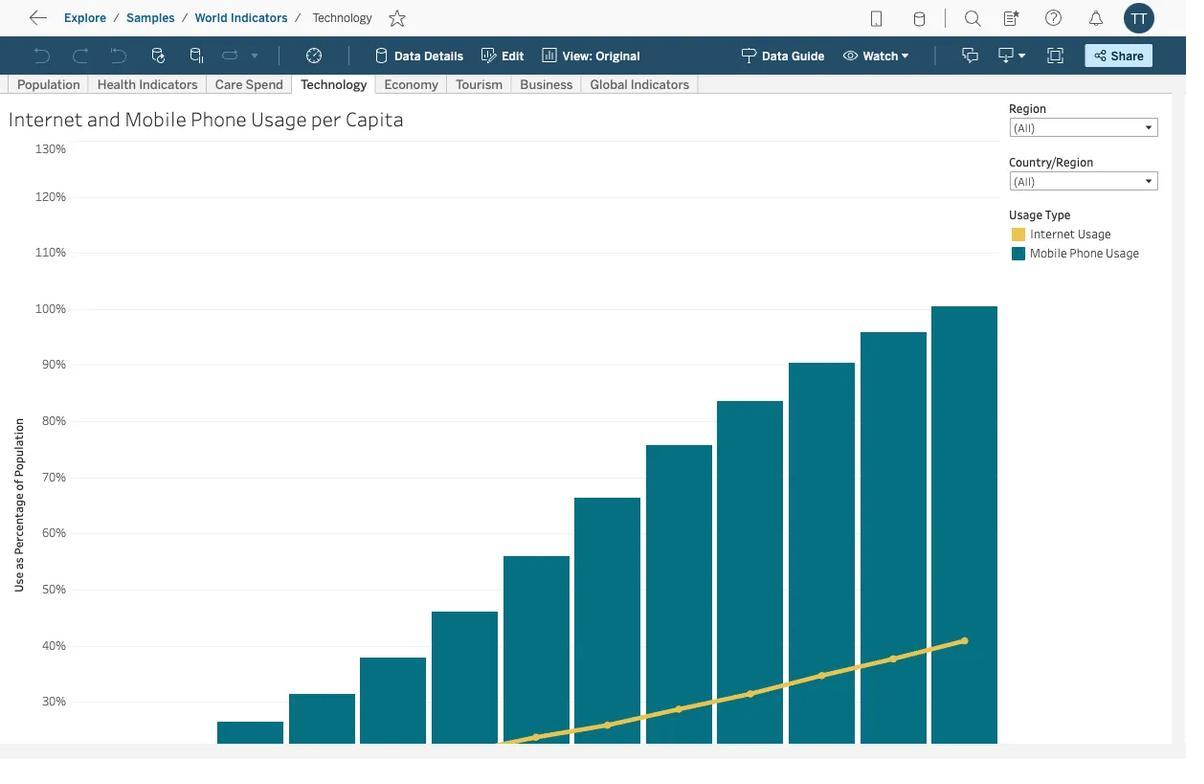 Task type: locate. For each thing, give the bounding box(es) containing it.
0 horizontal spatial /
[[113, 11, 120, 25]]

world indicators link
[[194, 10, 289, 26]]

skip to content link
[[46, 11, 195, 37]]

/
[[113, 11, 120, 25], [182, 11, 188, 25], [295, 11, 301, 25]]

explore / samples / world indicators /
[[64, 11, 301, 25]]

/ left the world
[[182, 11, 188, 25]]

samples link
[[125, 10, 176, 26]]

2 horizontal spatial /
[[295, 11, 301, 25]]

3 / from the left
[[295, 11, 301, 25]]

/ right indicators
[[295, 11, 301, 25]]

1 horizontal spatial /
[[182, 11, 188, 25]]

1 / from the left
[[113, 11, 120, 25]]

world
[[195, 11, 228, 25]]

/ right to
[[113, 11, 120, 25]]

technology element
[[307, 11, 378, 25]]

indicators
[[231, 11, 288, 25]]

explore link
[[63, 10, 107, 26]]

explore
[[64, 11, 106, 25]]



Task type: describe. For each thing, give the bounding box(es) containing it.
skip
[[50, 15, 82, 33]]

to
[[86, 15, 101, 33]]

samples
[[126, 11, 175, 25]]

technology
[[313, 11, 372, 25]]

2 / from the left
[[182, 11, 188, 25]]

skip to content
[[50, 15, 165, 33]]

content
[[105, 15, 165, 33]]



Task type: vqa. For each thing, say whether or not it's contained in the screenshot.
Content
yes



